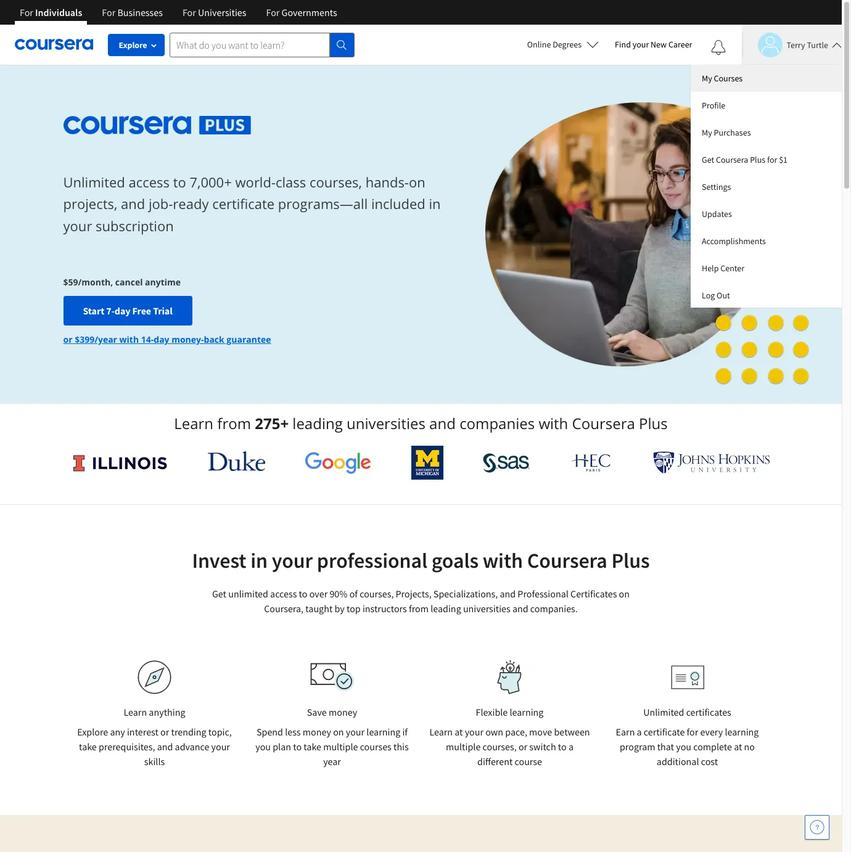 Task type: locate. For each thing, give the bounding box(es) containing it.
for left the universities
[[183, 6, 196, 19]]

in
[[429, 195, 441, 213], [251, 548, 268, 574]]

spend less money on your learning if you plan to take multiple courses this year
[[256, 726, 409, 768]]

0 horizontal spatial day
[[115, 305, 131, 317]]

explore inside popup button
[[119, 39, 147, 51]]

coursera image
[[15, 35, 93, 54]]

0 vertical spatial certificate
[[212, 195, 275, 213]]

at left 'no'
[[734, 741, 743, 753]]

1 vertical spatial from
[[409, 603, 429, 615]]

at inside the learn at your own pace, move between multiple courses, or switch to a different course
[[455, 726, 463, 739]]

at left own
[[455, 726, 463, 739]]

get up settings
[[702, 154, 715, 165]]

1 vertical spatial my
[[702, 127, 713, 138]]

to down between
[[558, 741, 567, 753]]

learning inside earn a certificate for every learning program that you complete at no additional cost
[[725, 726, 759, 739]]

explore down for businesses
[[119, 39, 147, 51]]

0 horizontal spatial certificate
[[212, 195, 275, 213]]

every
[[701, 726, 723, 739]]

1 horizontal spatial universities
[[463, 603, 511, 615]]

1 vertical spatial day
[[154, 334, 169, 346]]

learn anything image
[[138, 661, 172, 695]]

you
[[256, 741, 271, 753], [676, 741, 692, 753]]

0 horizontal spatial in
[[251, 548, 268, 574]]

2 vertical spatial learn
[[430, 726, 453, 739]]

and up university of michigan image at the bottom of page
[[430, 413, 456, 434]]

center
[[721, 263, 745, 274]]

university of illinois at urbana-champaign image
[[72, 453, 168, 473]]

day left free
[[115, 305, 131, 317]]

1 vertical spatial for
[[687, 726, 699, 739]]

banner navigation
[[10, 0, 347, 34]]

1 take from the left
[[79, 741, 97, 753]]

1 horizontal spatial certificate
[[644, 726, 685, 739]]

interest
[[127, 726, 159, 739]]

3 for from the left
[[183, 6, 196, 19]]

leading
[[293, 413, 343, 434], [431, 603, 461, 615]]

in up unlimited at bottom
[[251, 548, 268, 574]]

1 vertical spatial learn
[[124, 707, 147, 719]]

2 horizontal spatial learn
[[430, 726, 453, 739]]

0 vertical spatial money
[[329, 707, 357, 719]]

14-
[[141, 334, 154, 346]]

0 horizontal spatial from
[[217, 413, 251, 434]]

access inside get unlimited access to over 90% of courses, projects, specializations, and professional certificates on coursera, taught by top instructors from leading universities and companies.
[[270, 588, 297, 600]]

1 horizontal spatial in
[[429, 195, 441, 213]]

programs—all
[[278, 195, 368, 213]]

1 vertical spatial unlimited
[[644, 707, 685, 719]]

your left own
[[465, 726, 484, 739]]

from down projects,
[[409, 603, 429, 615]]

1 horizontal spatial take
[[304, 741, 321, 753]]

2 vertical spatial on
[[333, 726, 344, 739]]

take
[[79, 741, 97, 753], [304, 741, 321, 753]]

no
[[745, 741, 755, 753]]

0 vertical spatial in
[[429, 195, 441, 213]]

companies
[[460, 413, 535, 434]]

unlimited
[[63, 173, 125, 191], [644, 707, 685, 719]]

universities down specializations, at the right of page
[[463, 603, 511, 615]]

$1
[[779, 154, 788, 165]]

a inside earn a certificate for every learning program that you complete at no additional cost
[[637, 726, 642, 739]]

purchases
[[714, 127, 751, 138]]

get left unlimited at bottom
[[212, 588, 226, 600]]

0 horizontal spatial access
[[129, 173, 170, 191]]

1 my from the top
[[702, 73, 713, 84]]

professional
[[317, 548, 428, 574]]

2 horizontal spatial or
[[519, 741, 528, 753]]

get for get coursera plus for $1
[[702, 154, 715, 165]]

0 vertical spatial access
[[129, 173, 170, 191]]

with right companies
[[539, 413, 569, 434]]

0 vertical spatial or
[[63, 334, 73, 346]]

courses, up different
[[483, 741, 517, 753]]

for
[[768, 154, 778, 165], [687, 726, 699, 739]]

unlimited up that
[[644, 707, 685, 719]]

get
[[702, 154, 715, 165], [212, 588, 226, 600]]

1 horizontal spatial learn
[[174, 413, 214, 434]]

2 horizontal spatial with
[[539, 413, 569, 434]]

on up included
[[409, 173, 426, 191]]

year
[[323, 756, 341, 768]]

duke university image
[[208, 452, 265, 471]]

save money image
[[310, 663, 355, 692]]

you down spend
[[256, 741, 271, 753]]

explore
[[119, 39, 147, 51], [77, 726, 108, 739]]

my courses
[[702, 73, 743, 84]]

at
[[455, 726, 463, 739], [734, 741, 743, 753]]

2 vertical spatial or
[[519, 741, 528, 753]]

coursera up hec paris image
[[572, 413, 635, 434]]

learn
[[174, 413, 214, 434], [124, 707, 147, 719], [430, 726, 453, 739]]

terry
[[787, 39, 806, 50]]

my left the purchases
[[702, 127, 713, 138]]

earn
[[616, 726, 635, 739]]

from inside get unlimited access to over 90% of courses, projects, specializations, and professional certificates on coursera, taught by top instructors from leading universities and companies.
[[409, 603, 429, 615]]

degrees
[[553, 39, 582, 50]]

access up job-
[[129, 173, 170, 191]]

certificate up that
[[644, 726, 685, 739]]

trial
[[153, 305, 173, 317]]

university of michigan image
[[411, 446, 444, 480]]

you up 'additional'
[[676, 741, 692, 753]]

learn up duke university image
[[174, 413, 214, 434]]

for left businesses
[[102, 6, 116, 19]]

1 vertical spatial courses,
[[360, 588, 394, 600]]

1 horizontal spatial you
[[676, 741, 692, 753]]

1 vertical spatial on
[[619, 588, 630, 600]]

access inside unlimited access to 7,000+ world-class courses, hands-on projects, and job-ready certificate programs—all included in your subscription
[[129, 173, 170, 191]]

1 vertical spatial leading
[[431, 603, 461, 615]]

0 horizontal spatial learn
[[124, 707, 147, 719]]

1 horizontal spatial on
[[409, 173, 426, 191]]

learning for spend less money on your learning if you plan to take multiple courses this year
[[367, 726, 401, 739]]

2 for from the left
[[102, 6, 116, 19]]

0 horizontal spatial leading
[[293, 413, 343, 434]]

world-
[[235, 173, 276, 191]]

on inside spend less money on your learning if you plan to take multiple courses this year
[[333, 726, 344, 739]]

learning up 'no'
[[725, 726, 759, 739]]

0 horizontal spatial a
[[569, 741, 574, 753]]

1 horizontal spatial or
[[160, 726, 169, 739]]

day left money-
[[154, 334, 169, 346]]

companies.
[[531, 603, 578, 615]]

explore inside explore any interest or trending topic, take prerequisites, and advance your skills
[[77, 726, 108, 739]]

2 take from the left
[[304, 741, 321, 753]]

projects,
[[63, 195, 117, 213]]

hec paris image
[[570, 450, 613, 476]]

or down anything
[[160, 726, 169, 739]]

to right plan
[[293, 741, 302, 753]]

get inside terry turtle menu
[[702, 154, 715, 165]]

for left governments
[[266, 6, 280, 19]]

money down save
[[303, 726, 331, 739]]

specializations,
[[434, 588, 498, 600]]

1 vertical spatial money
[[303, 726, 331, 739]]

terry turtle menu
[[691, 65, 842, 308]]

get unlimited access to over 90% of courses, projects, specializations, and professional certificates on coursera, taught by top instructors from leading universities and companies.
[[212, 588, 630, 615]]

0 horizontal spatial unlimited
[[63, 173, 125, 191]]

for
[[20, 6, 33, 19], [102, 6, 116, 19], [183, 6, 196, 19], [266, 6, 280, 19]]

multiple inside the learn at your own pace, move between multiple courses, or switch to a different course
[[446, 741, 481, 753]]

1 horizontal spatial for
[[768, 154, 778, 165]]

or inside the learn at your own pace, move between multiple courses, or switch to a different course
[[519, 741, 528, 753]]

own
[[486, 726, 504, 739]]

or left $399
[[63, 334, 73, 346]]

show notifications image
[[712, 40, 727, 55]]

1 horizontal spatial at
[[734, 741, 743, 753]]

projects,
[[396, 588, 432, 600]]

1 multiple from the left
[[323, 741, 358, 753]]

for inside terry turtle menu
[[768, 154, 778, 165]]

0 horizontal spatial for
[[687, 726, 699, 739]]

learn for learn from 275+ leading universities and companies with coursera plus
[[174, 413, 214, 434]]

0 vertical spatial courses,
[[310, 173, 362, 191]]

over
[[310, 588, 328, 600]]

start 7-day free trial
[[83, 305, 173, 317]]

unlimited
[[228, 588, 268, 600]]

universities inside get unlimited access to over 90% of courses, projects, specializations, and professional certificates on coursera, taught by top instructors from leading universities and companies.
[[463, 603, 511, 615]]

get coursera plus for $1 link
[[691, 146, 842, 173]]

get inside get unlimited access to over 90% of courses, projects, specializations, and professional certificates on coursera, taught by top instructors from leading universities and companies.
[[212, 588, 226, 600]]

1 vertical spatial explore
[[77, 726, 108, 739]]

my left courses
[[702, 73, 713, 84]]

0 horizontal spatial explore
[[77, 726, 108, 739]]

2 horizontal spatial learning
[[725, 726, 759, 739]]

1 vertical spatial a
[[569, 741, 574, 753]]

1 horizontal spatial from
[[409, 603, 429, 615]]

1 vertical spatial get
[[212, 588, 226, 600]]

goals
[[432, 548, 479, 574]]

and up skills
[[157, 741, 173, 753]]

0 vertical spatial day
[[115, 305, 131, 317]]

prerequisites,
[[99, 741, 155, 753]]

from left "275+"
[[217, 413, 251, 434]]

and up subscription
[[121, 195, 145, 213]]

on inside get unlimited access to over 90% of courses, projects, specializations, and professional certificates on coursera, taught by top instructors from leading universities and companies.
[[619, 588, 630, 600]]

on down save money
[[333, 726, 344, 739]]

coursera up professional
[[527, 548, 608, 574]]

1 vertical spatial or
[[160, 726, 169, 739]]

unlimited up projects,
[[63, 173, 125, 191]]

money right save
[[329, 707, 357, 719]]

0 vertical spatial leading
[[293, 413, 343, 434]]

for left the individuals at the top left
[[20, 6, 33, 19]]

learn inside the learn at your own pace, move between multiple courses, or switch to a different course
[[430, 726, 453, 739]]

a
[[637, 726, 642, 739], [569, 741, 574, 753]]

leading down specializations, at the right of page
[[431, 603, 461, 615]]

1 horizontal spatial a
[[637, 726, 642, 739]]

2 horizontal spatial on
[[619, 588, 630, 600]]

invest in your professional goals with coursera plus
[[192, 548, 650, 574]]

1 horizontal spatial explore
[[119, 39, 147, 51]]

your up courses
[[346, 726, 365, 739]]

to left over on the bottom of page
[[299, 588, 308, 600]]

for left $1
[[768, 154, 778, 165]]

take right plan
[[304, 741, 321, 753]]

for left the every
[[687, 726, 699, 739]]

1 horizontal spatial leading
[[431, 603, 461, 615]]

to up ready
[[173, 173, 186, 191]]

help center link
[[691, 255, 842, 282]]

unlimited for unlimited certificates
[[644, 707, 685, 719]]

coursera plus image
[[63, 116, 251, 134]]

your down topic,
[[211, 741, 230, 753]]

1 you from the left
[[256, 741, 271, 753]]

hands-
[[366, 173, 409, 191]]

learning up "pace,"
[[510, 707, 544, 719]]

my
[[702, 73, 713, 84], [702, 127, 713, 138]]

learning
[[510, 707, 544, 719], [367, 726, 401, 739], [725, 726, 759, 739]]

in right included
[[429, 195, 441, 213]]

0 vertical spatial from
[[217, 413, 251, 434]]

in inside unlimited access to 7,000+ world-class courses, hands-on projects, and job-ready certificate programs—all included in your subscription
[[429, 195, 441, 213]]

courses,
[[310, 173, 362, 191], [360, 588, 394, 600], [483, 741, 517, 753]]

on inside unlimited access to 7,000+ world-class courses, hands-on projects, and job-ready certificate programs—all included in your subscription
[[409, 173, 426, 191]]

0 horizontal spatial on
[[333, 726, 344, 739]]

0 horizontal spatial take
[[79, 741, 97, 753]]

learning inside spend less money on your learning if you plan to take multiple courses this year
[[367, 726, 401, 739]]

0 vertical spatial for
[[768, 154, 778, 165]]

learn right if
[[430, 726, 453, 739]]

access up coursera,
[[270, 588, 297, 600]]

plus
[[750, 154, 766, 165], [639, 413, 668, 434], [612, 548, 650, 574]]

2 vertical spatial courses,
[[483, 741, 517, 753]]

back
[[204, 334, 224, 346]]

certificate inside earn a certificate for every learning program that you complete at no additional cost
[[644, 726, 685, 739]]

1 vertical spatial access
[[270, 588, 297, 600]]

0 vertical spatial at
[[455, 726, 463, 739]]

sas image
[[483, 453, 530, 473]]

with left 14-
[[119, 334, 139, 346]]

your inside unlimited access to 7,000+ world-class courses, hands-on projects, and job-ready certificate programs—all included in your subscription
[[63, 216, 92, 235]]

to inside the learn at your own pace, move between multiple courses, or switch to a different course
[[558, 741, 567, 753]]

2 vertical spatial with
[[483, 548, 523, 574]]

0 vertical spatial get
[[702, 154, 715, 165]]

coursera down the purchases
[[716, 154, 749, 165]]

1 vertical spatial coursera
[[572, 413, 635, 434]]

multiple up year
[[323, 741, 358, 753]]

0 vertical spatial explore
[[119, 39, 147, 51]]

learn up interest
[[124, 707, 147, 719]]

1 horizontal spatial unlimited
[[644, 707, 685, 719]]

0 horizontal spatial multiple
[[323, 741, 358, 753]]

your up over on the bottom of page
[[272, 548, 313, 574]]

0 horizontal spatial or
[[63, 334, 73, 346]]

1 for from the left
[[20, 6, 33, 19]]

instructors
[[363, 603, 407, 615]]

certificate down world-
[[212, 195, 275, 213]]

a inside the learn at your own pace, move between multiple courses, or switch to a different course
[[569, 741, 574, 753]]

that
[[658, 741, 674, 753]]

universities up university of michigan image at the bottom of page
[[347, 413, 426, 434]]

None search field
[[170, 32, 355, 57]]

for for businesses
[[102, 6, 116, 19]]

flexible
[[476, 707, 508, 719]]

you inside spend less money on your learning if you plan to take multiple courses this year
[[256, 741, 271, 753]]

2 vertical spatial plus
[[612, 548, 650, 574]]

1 vertical spatial certificate
[[644, 726, 685, 739]]

4 for from the left
[[266, 6, 280, 19]]

day
[[115, 305, 131, 317], [154, 334, 169, 346]]

help
[[702, 263, 719, 274]]

0 vertical spatial my
[[702, 73, 713, 84]]

What do you want to learn? text field
[[170, 32, 330, 57]]

topic,
[[208, 726, 232, 739]]

on right certificates
[[619, 588, 630, 600]]

1 horizontal spatial get
[[702, 154, 715, 165]]

leading up google image
[[293, 413, 343, 434]]

businesses
[[118, 6, 163, 19]]

0 vertical spatial plus
[[750, 154, 766, 165]]

for inside earn a certificate for every learning program that you complete at no additional cost
[[687, 726, 699, 739]]

0 vertical spatial learn
[[174, 413, 214, 434]]

0 horizontal spatial learning
[[367, 726, 401, 739]]

0 vertical spatial a
[[637, 726, 642, 739]]

1 horizontal spatial day
[[154, 334, 169, 346]]

0 vertical spatial unlimited
[[63, 173, 125, 191]]

1 vertical spatial at
[[734, 741, 743, 753]]

with right goals
[[483, 548, 523, 574]]

leading inside get unlimited access to over 90% of courses, projects, specializations, and professional certificates on coursera, taught by top instructors from leading universities and companies.
[[431, 603, 461, 615]]

multiple up different
[[446, 741, 481, 753]]

0 horizontal spatial universities
[[347, 413, 426, 434]]

multiple inside spend less money on your learning if you plan to take multiple courses this year
[[323, 741, 358, 753]]

online degrees button
[[518, 31, 609, 58]]

learning up courses
[[367, 726, 401, 739]]

2 my from the top
[[702, 127, 713, 138]]

or inside explore any interest or trending topic, take prerequisites, and advance your skills
[[160, 726, 169, 739]]

0 vertical spatial on
[[409, 173, 426, 191]]

unlimited certificates image
[[671, 666, 704, 690]]

free
[[132, 305, 151, 317]]

0 horizontal spatial get
[[212, 588, 226, 600]]

for for universities
[[183, 6, 196, 19]]

between
[[554, 726, 590, 739]]

take left prerequisites, at the left bottom of the page
[[79, 741, 97, 753]]

plus inside terry turtle menu
[[750, 154, 766, 165]]

0 horizontal spatial you
[[256, 741, 271, 753]]

your down projects,
[[63, 216, 92, 235]]

1 vertical spatial universities
[[463, 603, 511, 615]]

courses, up programs—all
[[310, 173, 362, 191]]

2 multiple from the left
[[446, 741, 481, 753]]

coursera
[[716, 154, 749, 165], [572, 413, 635, 434], [527, 548, 608, 574]]

0 vertical spatial with
[[119, 334, 139, 346]]

start 7-day free trial button
[[63, 296, 192, 326]]

2 you from the left
[[676, 741, 692, 753]]

1 horizontal spatial multiple
[[446, 741, 481, 753]]

explore left any
[[77, 726, 108, 739]]

pace,
[[506, 726, 528, 739]]

unlimited inside unlimited access to 7,000+ world-class courses, hands-on projects, and job-ready certificate programs—all included in your subscription
[[63, 173, 125, 191]]

a down between
[[569, 741, 574, 753]]

accomplishments link
[[691, 228, 842, 255]]

learning for earn a certificate for every learning program that you complete at no additional cost
[[725, 726, 759, 739]]

0 horizontal spatial at
[[455, 726, 463, 739]]

or up course at right bottom
[[519, 741, 528, 753]]

a right earn
[[637, 726, 642, 739]]

at inside earn a certificate for every learning program that you complete at no additional cost
[[734, 741, 743, 753]]

1 horizontal spatial access
[[270, 588, 297, 600]]

courses, up instructors
[[360, 588, 394, 600]]

0 vertical spatial coursera
[[716, 154, 749, 165]]



Task type: vqa. For each thing, say whether or not it's contained in the screenshot.


Task type: describe. For each thing, give the bounding box(es) containing it.
certificates
[[571, 588, 617, 600]]

money inside spend less money on your learning if you plan to take multiple courses this year
[[303, 726, 331, 739]]

get for get unlimited access to over 90% of courses, projects, specializations, and professional certificates on coursera, taught by top instructors from leading universities and companies.
[[212, 588, 226, 600]]

of
[[350, 588, 358, 600]]

additional
[[657, 756, 699, 768]]

log out
[[702, 290, 730, 301]]

ready
[[173, 195, 209, 213]]

learn for learn at your own pace, move between multiple courses, or switch to a different course
[[430, 726, 453, 739]]

1 vertical spatial plus
[[639, 413, 668, 434]]

earn a certificate for every learning program that you complete at no additional cost
[[616, 726, 759, 768]]

cost
[[701, 756, 718, 768]]

for universities
[[183, 6, 247, 19]]

find
[[615, 39, 631, 50]]

move
[[529, 726, 552, 739]]

learn for learn anything
[[124, 707, 147, 719]]

anything
[[149, 707, 185, 719]]

profile
[[702, 100, 726, 111]]

find your new career link
[[609, 37, 699, 52]]

for for governments
[[266, 6, 280, 19]]

invest
[[192, 548, 247, 574]]

your inside spend less money on your learning if you plan to take multiple courses this year
[[346, 726, 365, 739]]

subscription
[[96, 216, 174, 235]]

0 horizontal spatial with
[[119, 334, 139, 346]]

taught
[[306, 603, 333, 615]]

explore any interest or trending topic, take prerequisites, and advance your skills
[[77, 726, 232, 768]]

and inside explore any interest or trending topic, take prerequisites, and advance your skills
[[157, 741, 173, 753]]

my for my courses
[[702, 73, 713, 84]]

0 vertical spatial universities
[[347, 413, 426, 434]]

and down professional
[[513, 603, 529, 615]]

settings link
[[691, 173, 842, 201]]

1 vertical spatial in
[[251, 548, 268, 574]]

unlimited for unlimited access to 7,000+ world-class courses, hands-on projects, and job-ready certificate programs—all included in your subscription
[[63, 173, 125, 191]]

find your new career
[[615, 39, 693, 50]]

courses, inside get unlimited access to over 90% of courses, projects, specializations, and professional certificates on coursera, taught by top instructors from leading universities and companies.
[[360, 588, 394, 600]]

take inside explore any interest or trending topic, take prerequisites, and advance your skills
[[79, 741, 97, 753]]

my purchases link
[[691, 119, 842, 146]]

spend
[[257, 726, 283, 739]]

different
[[478, 756, 513, 768]]

get coursera plus for $1
[[702, 154, 788, 165]]

accomplishments
[[702, 236, 766, 247]]

to inside get unlimited access to over 90% of courses, projects, specializations, and professional certificates on coursera, taught by top instructors from leading universities and companies.
[[299, 588, 308, 600]]

for for $1
[[768, 154, 778, 165]]

online degrees
[[527, 39, 582, 50]]

90%
[[330, 588, 348, 600]]

johns hopkins university image
[[653, 452, 770, 475]]

any
[[110, 726, 125, 739]]

career
[[669, 39, 693, 50]]

explore for explore
[[119, 39, 147, 51]]

learn anything
[[124, 707, 185, 719]]

day inside button
[[115, 305, 131, 317]]

courses, inside the learn at your own pace, move between multiple courses, or switch to a different course
[[483, 741, 517, 753]]

online
[[527, 39, 551, 50]]

help center
[[702, 263, 745, 274]]

1 vertical spatial with
[[539, 413, 569, 434]]

individuals
[[35, 6, 82, 19]]

1 horizontal spatial learning
[[510, 707, 544, 719]]

included
[[371, 195, 426, 213]]

7,000+
[[190, 173, 232, 191]]

unlimited access to 7,000+ world-class courses, hands-on projects, and job-ready certificate programs—all included in your subscription
[[63, 173, 441, 235]]

courses
[[714, 73, 743, 84]]

and left professional
[[500, 588, 516, 600]]

to inside spend less money on your learning if you plan to take multiple courses this year
[[293, 741, 302, 753]]

save
[[307, 707, 327, 719]]

unlimited certificates
[[644, 707, 732, 719]]

coursera,
[[264, 603, 304, 615]]

explore for explore any interest or trending topic, take prerequisites, and advance your skills
[[77, 726, 108, 739]]

log
[[702, 290, 715, 301]]

flexible learning
[[476, 707, 544, 719]]

for individuals
[[20, 6, 82, 19]]

trending
[[171, 726, 206, 739]]

my purchases
[[702, 127, 751, 138]]

guarantee
[[227, 334, 271, 346]]

you inside earn a certificate for every learning program that you complete at no additional cost
[[676, 741, 692, 753]]

7-
[[106, 305, 115, 317]]

$59 /month, cancel anytime
[[63, 277, 181, 288]]

new
[[651, 39, 667, 50]]

certificates
[[687, 707, 732, 719]]

2 vertical spatial coursera
[[527, 548, 608, 574]]

google image
[[305, 452, 372, 475]]

/month,
[[78, 277, 113, 288]]

help center image
[[810, 821, 825, 836]]

for governments
[[266, 6, 337, 19]]

your inside explore any interest or trending topic, take prerequisites, and advance your skills
[[211, 741, 230, 753]]

money-
[[172, 334, 204, 346]]

universities
[[198, 6, 247, 19]]

course
[[515, 756, 542, 768]]

advance
[[175, 741, 209, 753]]

your right find
[[633, 39, 649, 50]]

$59
[[63, 277, 78, 288]]

my for my purchases
[[702, 127, 713, 138]]

learn at your own pace, move between multiple courses, or switch to a different course
[[430, 726, 590, 768]]

program
[[620, 741, 656, 753]]

take inside spend less money on your learning if you plan to take multiple courses this year
[[304, 741, 321, 753]]

275+
[[255, 413, 289, 434]]

settings
[[702, 181, 732, 193]]

1 horizontal spatial with
[[483, 548, 523, 574]]

learn from 275+ leading universities and companies with coursera plus
[[174, 413, 668, 434]]

job-
[[149, 195, 173, 213]]

and inside unlimited access to 7,000+ world-class courses, hands-on projects, and job-ready certificate programs—all included in your subscription
[[121, 195, 145, 213]]

save money
[[307, 707, 357, 719]]

skills
[[144, 756, 165, 768]]

updates
[[702, 209, 732, 220]]

to inside unlimited access to 7,000+ world-class courses, hands-on projects, and job-ready certificate programs—all included in your subscription
[[173, 173, 186, 191]]

flexible learning image
[[489, 661, 531, 695]]

terry turtle button
[[743, 32, 842, 57]]

by
[[335, 603, 345, 615]]

for for every
[[687, 726, 699, 739]]

courses, inside unlimited access to 7,000+ world-class courses, hands-on projects, and job-ready certificate programs—all included in your subscription
[[310, 173, 362, 191]]

profile link
[[691, 92, 842, 119]]

start
[[83, 305, 104, 317]]

for for individuals
[[20, 6, 33, 19]]

explore button
[[108, 34, 165, 56]]

certificate inside unlimited access to 7,000+ world-class courses, hands-on projects, and job-ready certificate programs—all included in your subscription
[[212, 195, 275, 213]]

this
[[394, 741, 409, 753]]

/year
[[94, 334, 117, 346]]

or $399 /year with 14-day money-back guarantee
[[63, 334, 271, 346]]

out
[[717, 290, 730, 301]]

your inside the learn at your own pace, move between multiple courses, or switch to a different course
[[465, 726, 484, 739]]

for businesses
[[102, 6, 163, 19]]

anytime
[[145, 277, 181, 288]]

coursera inside get coursera plus for $1 link
[[716, 154, 749, 165]]



